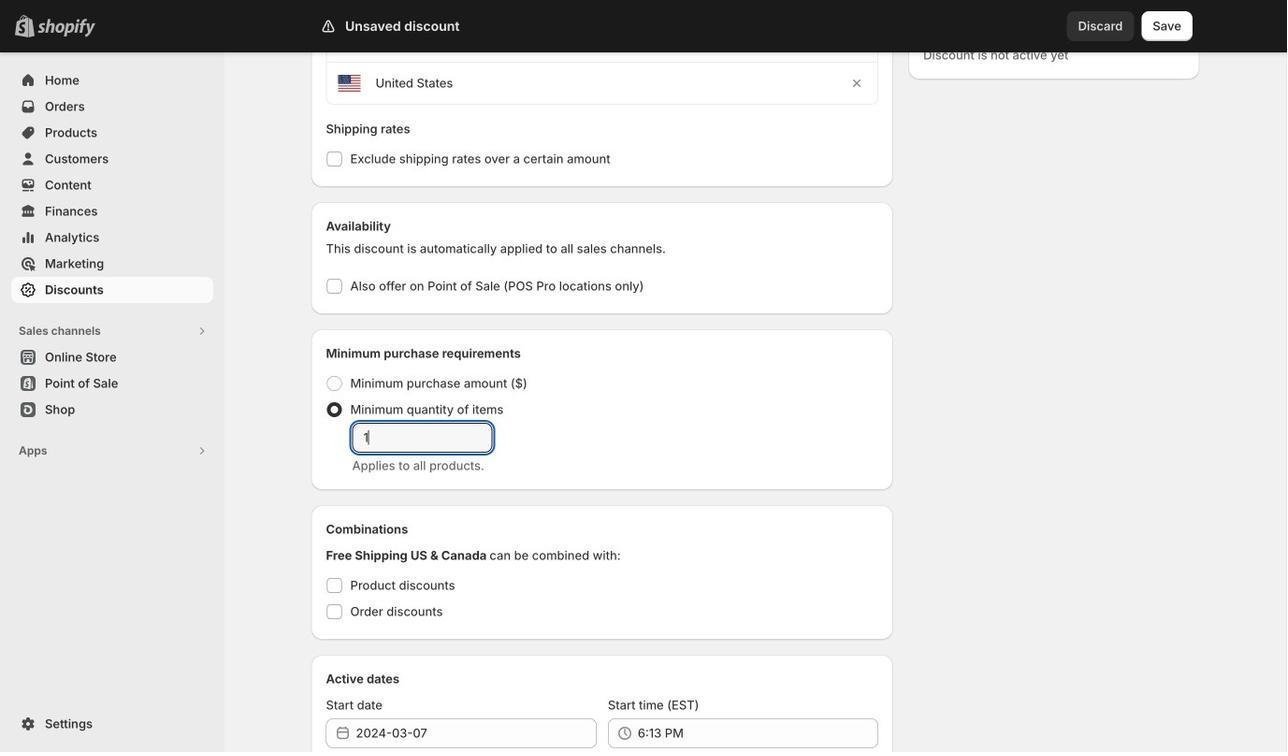 Task type: vqa. For each thing, say whether or not it's contained in the screenshot.
Shopify image
yes



Task type: describe. For each thing, give the bounding box(es) containing it.
Enter time text field
[[638, 718, 879, 748]]

YYYY-MM-DD text field
[[356, 718, 597, 748]]



Task type: locate. For each thing, give the bounding box(es) containing it.
None text field
[[352, 423, 493, 453]]

shopify image
[[37, 18, 95, 37]]



